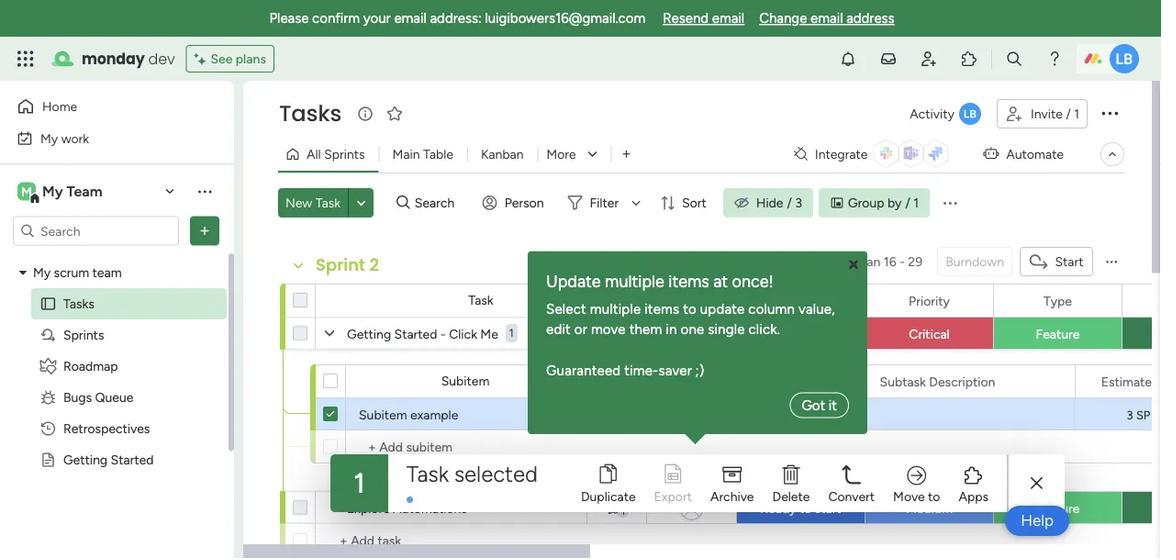 Task type: describe. For each thing, give the bounding box(es) containing it.
see plans
[[211, 51, 266, 67]]

1 up explore
[[354, 467, 365, 500]]

update multiple items at once!
[[546, 272, 774, 291]]

work
[[61, 130, 89, 146]]

filter button
[[561, 188, 647, 218]]

getting for getting started - click me
[[347, 326, 391, 342]]

menu image
[[1104, 254, 1119, 269]]

new
[[286, 195, 312, 211]]

person button
[[475, 188, 555, 218]]

selected
[[454, 461, 538, 488]]

invite / 1
[[1031, 106, 1080, 122]]

subitem for subitem
[[441, 373, 490, 389]]

Sprint 2 field
[[311, 253, 384, 277]]

29
[[908, 254, 923, 269]]

person
[[505, 195, 544, 211]]

luigi bowers image
[[1110, 44, 1139, 73]]

3 sp
[[1127, 408, 1151, 423]]

single
[[708, 321, 745, 338]]

update
[[700, 301, 745, 317]]

1 email from the left
[[394, 10, 427, 27]]

started for getting started
[[111, 452, 154, 468]]

queue
[[95, 390, 133, 405]]

1 start from the top
[[815, 326, 842, 342]]

multiple for update
[[605, 272, 665, 291]]

hide
[[756, 195, 784, 211]]

estimated 
[[1101, 374, 1161, 389]]

home button
[[11, 92, 197, 121]]

email for resend email
[[712, 10, 745, 27]]

plans
[[236, 51, 266, 67]]

public board image
[[39, 451, 57, 469]]

edit
[[546, 321, 571, 338]]

explore automations
[[347, 500, 467, 516]]

more
[[547, 146, 576, 162]]

move
[[591, 321, 626, 338]]

1 vertical spatial 3
[[1127, 408, 1134, 423]]

1 horizontal spatial options image
[[1099, 102, 1121, 124]]

to inside select multiple items to update column value, edit or move them in one single click.
[[683, 301, 697, 317]]

status
[[782, 293, 820, 308]]

start button
[[1020, 247, 1093, 276]]

select
[[546, 301, 587, 317]]

guaranteed
[[546, 363, 621, 379]]

v2 search image
[[397, 193, 410, 213]]

email for change email address
[[811, 10, 843, 27]]

help image
[[1046, 50, 1064, 68]]

task selected
[[407, 461, 538, 488]]

select multiple items to update column value, edit or move them in one single click.
[[546, 301, 835, 338]]

monday dev
[[82, 48, 175, 69]]

- for 16
[[900, 254, 905, 269]]

convert
[[828, 489, 875, 504]]

0 vertical spatial owner
[[672, 293, 711, 308]]

list box containing my scrum team
[[0, 253, 234, 558]]

roadmap
[[63, 359, 118, 374]]

arrow down image
[[625, 192, 647, 214]]

example
[[410, 407, 458, 422]]

group by / 1
[[848, 195, 919, 211]]

confirm
[[312, 10, 360, 27]]

subtask
[[880, 374, 926, 389]]

change email address link
[[759, 10, 895, 27]]

delete
[[773, 489, 810, 504]]

1 ready from the top
[[760, 326, 796, 342]]

activity
[[910, 106, 955, 122]]

more button
[[538, 140, 611, 169]]

export
[[654, 489, 692, 504]]

type
[[1044, 293, 1072, 308]]

1 right 'invite'
[[1074, 106, 1080, 122]]

getting started - click me
[[347, 326, 498, 342]]

1 button for getting started - click me
[[587, 317, 646, 350]]

jan 16 - 29 button
[[853, 247, 930, 276]]

1 right me
[[509, 326, 514, 340]]

my work
[[40, 130, 89, 146]]

priority
[[909, 293, 950, 308]]

automations
[[393, 500, 467, 516]]

medium
[[906, 501, 953, 516]]

kanban
[[481, 146, 524, 162]]

by
[[888, 195, 902, 211]]

main table button
[[379, 140, 467, 169]]

guaranteed time-saver ;)
[[546, 363, 705, 379]]

items for at
[[669, 272, 709, 291]]

subtask description
[[880, 374, 996, 389]]

to down value,
[[800, 326, 812, 342]]

kanban button
[[467, 140, 538, 169]]

description
[[929, 374, 996, 389]]

collapse board header image
[[1105, 147, 1120, 162]]

1 button for explore automations
[[587, 491, 646, 524]]

workspace options image
[[196, 182, 214, 200]]

change email address
[[759, 10, 895, 27]]

subitem for subitem example
[[359, 407, 407, 422]]

filter
[[590, 195, 619, 211]]

sort button
[[653, 188, 718, 218]]

monday
[[82, 48, 145, 69]]

address
[[847, 10, 895, 27]]

change
[[759, 10, 807, 27]]

update
[[546, 272, 601, 291]]

move
[[893, 489, 925, 504]]

archive
[[711, 489, 754, 504]]

home
[[42, 99, 77, 114]]

or
[[575, 321, 588, 338]]

got
[[802, 397, 826, 414]]

integrate
[[815, 146, 868, 162]]

1 horizontal spatial /
[[906, 195, 911, 211]]

Priority field
[[904, 291, 955, 311]]

them
[[629, 321, 662, 338]]

task for task
[[469, 292, 494, 308]]

;)
[[696, 363, 705, 379]]

0 horizontal spatial owner field
[[606, 371, 654, 392]]

m
[[21, 184, 32, 199]]

invite members image
[[920, 50, 938, 68]]

jan
[[860, 254, 881, 269]]

activity button
[[903, 99, 990, 129]]



Task type: vqa. For each thing, say whether or not it's contained in the screenshot.
the via inside the region
no



Task type: locate. For each thing, give the bounding box(es) containing it.
search everything image
[[1005, 50, 1024, 68]]

sprints inside button
[[324, 146, 365, 162]]

0 vertical spatial subitem
[[441, 373, 490, 389]]

my for my team
[[42, 183, 63, 200]]

Status field
[[778, 291, 824, 311]]

email right change
[[811, 10, 843, 27]]

subitem example
[[359, 407, 458, 422]]

critical
[[909, 326, 950, 342]]

tasks
[[279, 98, 342, 129], [63, 296, 94, 312]]

Tasks field
[[275, 98, 346, 129]]

16
[[884, 254, 897, 269]]

luigibowers16@gmail.com
[[485, 10, 646, 27]]

tasks right public board image
[[63, 296, 94, 312]]

1 vertical spatial sprints
[[63, 327, 104, 343]]

2 ready to start from the top
[[760, 501, 842, 516]]

1 horizontal spatial getting
[[347, 326, 391, 342]]

ready right archive
[[760, 501, 796, 516]]

start right delete at the right bottom
[[815, 501, 842, 516]]

started left 'click' on the left of page
[[394, 326, 437, 342]]

3 right hide
[[795, 195, 802, 211]]

0 vertical spatial tasks
[[279, 98, 342, 129]]

notifications image
[[839, 50, 857, 68]]

menu image
[[941, 194, 959, 212]]

items up in
[[645, 301, 680, 317]]

owner field up one
[[668, 291, 716, 311]]

all
[[307, 146, 321, 162]]

my for my scrum team
[[33, 265, 51, 280]]

my work button
[[11, 123, 197, 153]]

1 horizontal spatial tasks
[[279, 98, 342, 129]]

0 horizontal spatial owner
[[611, 374, 650, 389]]

0 horizontal spatial sprints
[[63, 327, 104, 343]]

0 vertical spatial owner field
[[668, 291, 716, 311]]

sprints up the roadmap
[[63, 327, 104, 343]]

getting for getting started
[[63, 452, 108, 468]]

/ right hide
[[787, 195, 792, 211]]

ready down column
[[760, 326, 796, 342]]

multiple up move
[[590, 301, 641, 317]]

- right 16 at the right of the page
[[900, 254, 905, 269]]

my right caret down image
[[33, 265, 51, 280]]

Subtask Description field
[[875, 371, 1000, 392]]

explore
[[347, 500, 390, 516]]

value,
[[799, 301, 835, 317]]

in
[[666, 321, 677, 338]]

select product image
[[17, 50, 35, 68]]

0 horizontal spatial options image
[[196, 222, 214, 240]]

sprints inside list box
[[63, 327, 104, 343]]

+ Add task text field
[[325, 530, 638, 552]]

tasks up all
[[279, 98, 342, 129]]

resend email link
[[663, 10, 745, 27]]

- for started
[[441, 326, 446, 342]]

1 button right me
[[506, 317, 518, 350]]

3 left sp
[[1127, 408, 1134, 423]]

1 button
[[506, 317, 518, 350], [587, 317, 646, 350], [587, 491, 646, 524]]

/ for 3
[[787, 195, 792, 211]]

2 horizontal spatial email
[[811, 10, 843, 27]]

1 horizontal spatial email
[[712, 10, 745, 27]]

my left work
[[40, 130, 58, 146]]

ready to start down value,
[[760, 326, 842, 342]]

time-
[[624, 363, 659, 379]]

feature down type 'field'
[[1036, 326, 1080, 342]]

1 vertical spatial start
[[815, 501, 842, 516]]

2 ready from the top
[[760, 501, 796, 516]]

items
[[669, 272, 709, 291], [645, 301, 680, 317]]

1 feature from the top
[[1036, 326, 1080, 342]]

1 vertical spatial -
[[441, 326, 446, 342]]

Estimated field
[[1097, 371, 1161, 392]]

retrospectives
[[63, 421, 150, 437]]

hide / 3
[[756, 195, 802, 211]]

0 vertical spatial start
[[815, 326, 842, 342]]

1 horizontal spatial sprints
[[324, 146, 365, 162]]

inbox image
[[880, 50, 898, 68]]

feature right "apps"
[[1036, 501, 1080, 516]]

0 vertical spatial ready
[[760, 326, 796, 342]]

my inside button
[[40, 130, 58, 146]]

0 vertical spatial items
[[669, 272, 709, 291]]

owner left the saver
[[611, 374, 650, 389]]

email
[[394, 10, 427, 27], [712, 10, 745, 27], [811, 10, 843, 27]]

to left convert
[[800, 501, 812, 516]]

ready to start
[[760, 326, 842, 342], [760, 501, 842, 516]]

apps image
[[960, 50, 979, 68]]

to right move
[[928, 489, 941, 504]]

1 vertical spatial ready
[[760, 501, 796, 516]]

list box
[[0, 253, 234, 558]]

0 horizontal spatial email
[[394, 10, 427, 27]]

items inside select multiple items to update column value, edit or move them in one single click.
[[645, 301, 680, 317]]

2 horizontal spatial task
[[469, 292, 494, 308]]

new task button
[[278, 188, 348, 218]]

group
[[848, 195, 885, 211]]

1 vertical spatial my
[[42, 183, 63, 200]]

move to
[[893, 489, 941, 504]]

- inside button
[[900, 254, 905, 269]]

apps
[[959, 488, 989, 504]]

address:
[[430, 10, 482, 27]]

sort
[[682, 195, 707, 211]]

sp
[[1136, 408, 1151, 423]]

1 vertical spatial getting
[[63, 452, 108, 468]]

click.
[[749, 321, 780, 338]]

owner
[[672, 293, 711, 308], [611, 374, 650, 389]]

team
[[66, 183, 102, 200]]

getting right public board icon
[[63, 452, 108, 468]]

1 vertical spatial task
[[469, 292, 494, 308]]

/ for 1
[[1066, 106, 1071, 122]]

multiple for select
[[590, 301, 641, 317]]

getting
[[347, 326, 391, 342], [63, 452, 108, 468]]

my right workspace icon
[[42, 183, 63, 200]]

1 horizontal spatial -
[[900, 254, 905, 269]]

1 left "them"
[[622, 332, 625, 343]]

ready to start right archive
[[760, 501, 842, 516]]

Owner field
[[668, 291, 716, 311], [606, 371, 654, 392]]

multiple up "them"
[[605, 272, 665, 291]]

team
[[92, 265, 122, 280]]

0 horizontal spatial subitem
[[359, 407, 407, 422]]

-
[[900, 254, 905, 269], [441, 326, 446, 342]]

1 ready to start from the top
[[760, 326, 842, 342]]

3 email from the left
[[811, 10, 843, 27]]

multiple inside select multiple items to update column value, edit or move them in one single click.
[[590, 301, 641, 317]]

0 vertical spatial feature
[[1036, 326, 1080, 342]]

dapulse integrations image
[[794, 147, 808, 161]]

main table
[[393, 146, 454, 162]]

scrum
[[54, 265, 89, 280]]

email right your
[[394, 10, 427, 27]]

/ right 'invite'
[[1066, 106, 1071, 122]]

task up automations
[[407, 461, 449, 488]]

invite / 1 button
[[997, 99, 1088, 129]]

/ inside button
[[1066, 106, 1071, 122]]

2 start from the top
[[815, 501, 842, 516]]

0 horizontal spatial tasks
[[63, 296, 94, 312]]

start down value,
[[815, 326, 842, 342]]

resend
[[663, 10, 709, 27]]

one
[[681, 321, 704, 338]]

0 vertical spatial -
[[900, 254, 905, 269]]

my scrum team
[[33, 265, 122, 280]]

1 vertical spatial multiple
[[590, 301, 641, 317]]

1 vertical spatial owner field
[[606, 371, 654, 392]]

2 vertical spatial my
[[33, 265, 51, 280]]

to up one
[[683, 301, 697, 317]]

1 down duplicate
[[622, 506, 625, 517]]

caret down image
[[19, 266, 27, 279]]

start
[[1055, 254, 1084, 269]]

/ right by
[[906, 195, 911, 211]]

subitem left the example in the left bottom of the page
[[359, 407, 407, 422]]

task for task selected
[[407, 461, 449, 488]]

started for getting started - click me
[[394, 326, 437, 342]]

1 vertical spatial ready to start
[[760, 501, 842, 516]]

sprints right all
[[324, 146, 365, 162]]

help button
[[1005, 506, 1070, 536]]

2 feature from the top
[[1036, 501, 1080, 516]]

3
[[795, 195, 802, 211], [1127, 408, 1134, 423]]

0 horizontal spatial 3
[[795, 195, 802, 211]]

0 vertical spatial task
[[316, 195, 341, 211]]

1 vertical spatial tasks
[[63, 296, 94, 312]]

1 vertical spatial owner
[[611, 374, 650, 389]]

all sprints button
[[278, 140, 379, 169]]

sprint
[[316, 253, 365, 277]]

jan 16 - 29
[[860, 254, 923, 269]]

0 vertical spatial sprints
[[324, 146, 365, 162]]

0 vertical spatial getting
[[347, 326, 391, 342]]

1 horizontal spatial owner
[[672, 293, 711, 308]]

1 button up 'guaranteed time-saver ;)' at the bottom of page
[[587, 317, 646, 350]]

2 vertical spatial task
[[407, 461, 449, 488]]

ready
[[760, 326, 796, 342], [760, 501, 796, 516]]

add to favorites image
[[386, 104, 404, 123]]

1 vertical spatial subitem
[[359, 407, 407, 422]]

add view image
[[623, 148, 630, 161]]

+ Add subitem text field
[[355, 436, 546, 458]]

items for to
[[645, 301, 680, 317]]

1 horizontal spatial started
[[394, 326, 437, 342]]

0 vertical spatial options image
[[1099, 102, 1121, 124]]

subitem up the example in the left bottom of the page
[[441, 373, 490, 389]]

invite
[[1031, 106, 1063, 122]]

1 right by
[[914, 195, 919, 211]]

2 horizontal spatial /
[[1066, 106, 1071, 122]]

table
[[423, 146, 454, 162]]

multiple
[[605, 272, 665, 291], [590, 301, 641, 317]]

1 horizontal spatial 3
[[1127, 408, 1134, 423]]

0 horizontal spatial started
[[111, 452, 154, 468]]

resend email
[[663, 10, 745, 27]]

start
[[815, 326, 842, 342], [815, 501, 842, 516]]

bugs queue
[[63, 390, 133, 405]]

0 horizontal spatial getting
[[63, 452, 108, 468]]

Search field
[[410, 190, 465, 216]]

public board image
[[39, 295, 57, 313]]

Search in workspace field
[[39, 220, 153, 241]]

owner field left the saver
[[606, 371, 654, 392]]

0 vertical spatial started
[[394, 326, 437, 342]]

column
[[749, 301, 795, 317]]

2
[[370, 253, 379, 277]]

getting started
[[63, 452, 154, 468]]

at
[[713, 272, 728, 291]]

see plans button
[[186, 45, 274, 73]]

new task
[[286, 195, 341, 211]]

bugs
[[63, 390, 92, 405]]

workspace selection element
[[17, 180, 105, 204]]

see
[[211, 51, 233, 67]]

my for my work
[[40, 130, 58, 146]]

options image
[[1099, 102, 1121, 124], [196, 222, 214, 240]]

workspace image
[[17, 181, 36, 202]]

1 vertical spatial started
[[111, 452, 154, 468]]

main
[[393, 146, 420, 162]]

owner up one
[[672, 293, 711, 308]]

started inside list box
[[111, 452, 154, 468]]

autopilot image
[[984, 142, 999, 165]]

- left 'click' on the left of page
[[441, 326, 446, 342]]

1 vertical spatial options image
[[196, 222, 214, 240]]

task right the "new"
[[316, 195, 341, 211]]

my inside workspace selection element
[[42, 183, 63, 200]]

options image up collapse board header image
[[1099, 102, 1121, 124]]

started down retrospectives
[[111, 452, 154, 468]]

please confirm your email address: luigibowers16@gmail.com
[[269, 10, 646, 27]]

got it link
[[790, 392, 849, 418]]

2 email from the left
[[712, 10, 745, 27]]

options image down workspace options icon on the top left
[[196, 222, 214, 240]]

sprints
[[324, 146, 365, 162], [63, 327, 104, 343]]

show board description image
[[355, 105, 377, 123]]

email right resend
[[712, 10, 745, 27]]

option
[[0, 256, 234, 260]]

0 horizontal spatial task
[[316, 195, 341, 211]]

duplicate
[[581, 489, 636, 504]]

angle down image
[[357, 196, 366, 210]]

1 vertical spatial items
[[645, 301, 680, 317]]

getting down 2
[[347, 326, 391, 342]]

all sprints
[[307, 146, 365, 162]]

1 button left export
[[587, 491, 646, 524]]

task inside 'button'
[[316, 195, 341, 211]]

Type field
[[1039, 291, 1077, 311]]

1 horizontal spatial owner field
[[668, 291, 716, 311]]

0 vertical spatial multiple
[[605, 272, 665, 291]]

task up me
[[469, 292, 494, 308]]

1 vertical spatial feature
[[1036, 501, 1080, 516]]

1 horizontal spatial task
[[407, 461, 449, 488]]

0 vertical spatial ready to start
[[760, 326, 842, 342]]

0 horizontal spatial -
[[441, 326, 446, 342]]

task
[[316, 195, 341, 211], [469, 292, 494, 308], [407, 461, 449, 488]]

0 horizontal spatial /
[[787, 195, 792, 211]]

1 horizontal spatial subitem
[[441, 373, 490, 389]]

0 vertical spatial 3
[[795, 195, 802, 211]]

0 vertical spatial my
[[40, 130, 58, 146]]

saver
[[659, 363, 692, 379]]

items left at at right
[[669, 272, 709, 291]]



